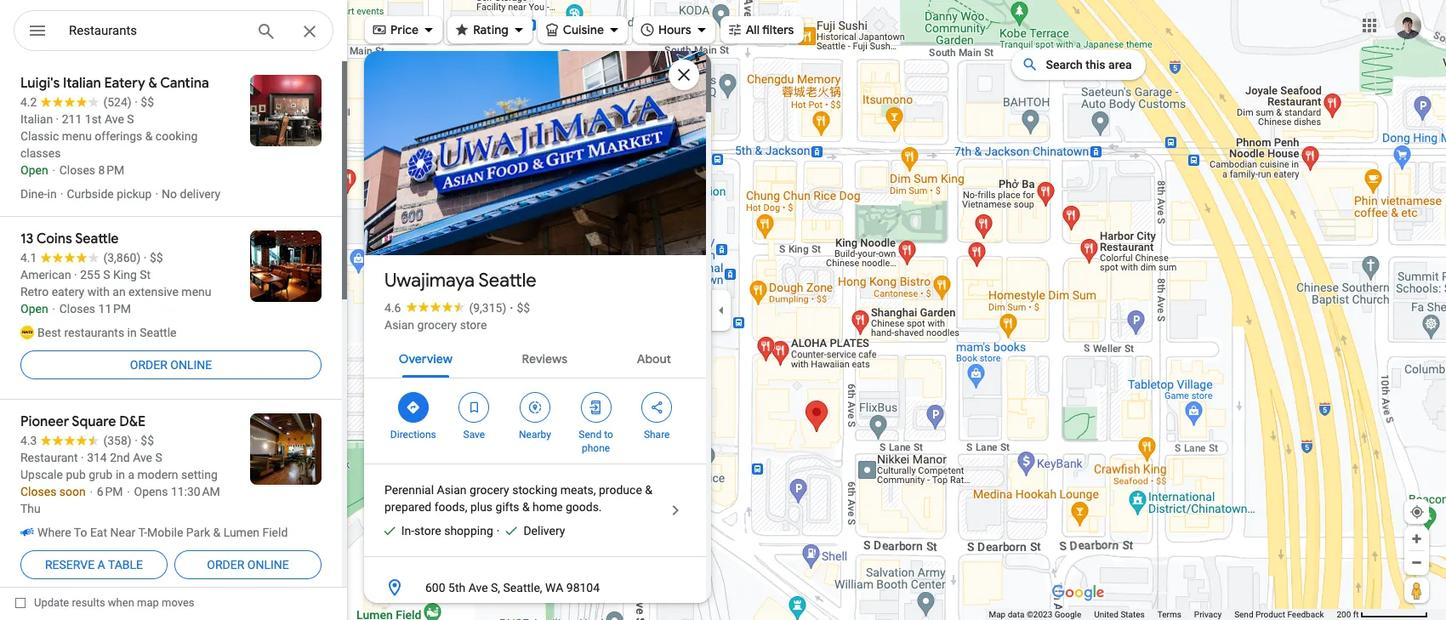 Task type: locate. For each thing, give the bounding box(es) containing it.
send up the phone
[[579, 429, 602, 441]]

product
[[1256, 610, 1286, 619]]

states
[[1121, 610, 1145, 619]]

send to phone
[[579, 429, 613, 454]]

0 vertical spatial online
[[170, 358, 212, 372]]

save
[[463, 429, 485, 441]]

1 vertical spatial ·
[[497, 524, 500, 538]]

1 vertical spatial send
[[1235, 610, 1254, 619]]

1 vertical spatial store
[[414, 524, 441, 538]]

0 horizontal spatial grocery
[[417, 318, 457, 332]]

reserve
[[45, 558, 95, 572]]

table
[[108, 558, 143, 572]]

map
[[137, 596, 159, 609]]

seattle
[[479, 269, 537, 293]]

1 horizontal spatial send
[[1235, 610, 1254, 619]]

google account: nolan park  
(nolan.park@adept.ai) image
[[1395, 12, 1422, 39]]

grocery up plus
[[470, 483, 509, 497]]

4,228 photos button
[[377, 213, 493, 242]]

1 horizontal spatial grocery
[[470, 483, 509, 497]]

uwajimaya seattle
[[385, 269, 537, 293]]

google maps element
[[0, 0, 1446, 620]]

send for send to phone
[[579, 429, 602, 441]]

200
[[1337, 610, 1351, 619]]

asian grocery store button
[[385, 317, 487, 334]]

· for ·
[[497, 524, 500, 538]]

to
[[604, 429, 613, 441]]

united states button
[[1094, 609, 1145, 620]]

&
[[645, 483, 653, 497], [522, 500, 530, 514]]

0 horizontal spatial store
[[414, 524, 441, 538]]

united
[[1094, 610, 1119, 619]]

1 horizontal spatial asian
[[437, 483, 467, 497]]

200 ft
[[1337, 610, 1359, 619]]

· down gifts
[[497, 524, 500, 538]]

0 vertical spatial order online
[[130, 358, 212, 372]]

Restaurants field
[[14, 10, 334, 52]]

& right produce
[[645, 483, 653, 497]]

zoom in image
[[1411, 533, 1423, 545]]

delivery
[[524, 524, 565, 538]]

reviews button
[[508, 337, 581, 378]]

600 5th ave s, seattle, wa 98104 button
[[364, 571, 706, 605]]

0 vertical spatial store
[[460, 318, 487, 332]]

send product feedback button
[[1235, 609, 1324, 620]]

©2023
[[1027, 610, 1053, 619]]

show street view coverage image
[[1405, 578, 1429, 603]]

in-
[[401, 524, 414, 538]]

actions for uwajimaya seattle region
[[364, 379, 706, 464]]

perennial
[[385, 483, 434, 497]]

1 horizontal spatial store
[[460, 318, 487, 332]]

asian down the 4.6
[[385, 318, 414, 332]]

send inside send to phone
[[579, 429, 602, 441]]

order online link
[[20, 345, 322, 385], [174, 545, 322, 585]]

0 vertical spatial order online link
[[20, 345, 322, 385]]

4.6 stars image
[[401, 301, 469, 312]]

store down prepared
[[414, 524, 441, 538]]

when
[[108, 596, 134, 609]]

1 vertical spatial order online
[[207, 558, 289, 572]]

results for restaurants feed
[[0, 61, 347, 599]]

asian inside perennial asian grocery stocking meats, produce & prepared foods, plus gifts & home goods.
[[437, 483, 467, 497]]

search this area button
[[1012, 49, 1146, 80]]

1 horizontal spatial ·
[[510, 301, 513, 315]]

send
[[579, 429, 602, 441], [1235, 610, 1254, 619]]

store inside button
[[460, 318, 487, 332]]

grocery down 4.6 stars image
[[417, 318, 457, 332]]

1 horizontal spatial online
[[247, 558, 289, 572]]

produce
[[599, 483, 642, 497]]

photos
[[444, 220, 486, 236]]

none field inside restaurants field
[[69, 20, 242, 41]]

· inside "offers delivery" group
[[497, 524, 500, 538]]

hours
[[659, 22, 691, 37]]

1 vertical spatial asian
[[437, 483, 467, 497]]

asian
[[385, 318, 414, 332], [437, 483, 467, 497]]

store down 9,315 reviews element
[[460, 318, 487, 332]]

grocery
[[417, 318, 457, 332], [470, 483, 509, 497]]

1 horizontal spatial order
[[207, 558, 244, 572]]

 search field
[[14, 10, 334, 54]]

5th
[[448, 581, 466, 595]]

s,
[[491, 581, 500, 595]]

1 vertical spatial grocery
[[470, 483, 509, 497]]

0 horizontal spatial &
[[522, 500, 530, 514]]

ft
[[1353, 610, 1359, 619]]

terms
[[1158, 610, 1182, 619]]

600
[[425, 581, 445, 595]]

overview
[[399, 351, 453, 367]]


[[467, 398, 482, 417]]

online
[[170, 358, 212, 372], [247, 558, 289, 572]]

tab list containing overview
[[364, 337, 706, 378]]


[[649, 398, 665, 417]]

0 horizontal spatial ·
[[497, 524, 500, 538]]

offers delivery group
[[497, 522, 565, 539]]

· left $$
[[510, 301, 513, 315]]

about
[[637, 351, 671, 367]]

a
[[97, 558, 105, 572]]


[[528, 398, 543, 417]]

map data ©2023 google
[[989, 610, 1082, 619]]

send inside "button"
[[1235, 610, 1254, 619]]

0 vertical spatial &
[[645, 483, 653, 497]]

order online
[[130, 358, 212, 372], [207, 558, 289, 572]]

send product feedback
[[1235, 610, 1324, 619]]

meats,
[[560, 483, 596, 497]]

1 vertical spatial online
[[247, 558, 289, 572]]

cuisine
[[563, 22, 604, 37]]

0 vertical spatial asian
[[385, 318, 414, 332]]

600 5th ave s, seattle, wa 98104
[[425, 581, 600, 595]]

· $$
[[510, 301, 530, 315]]

0 vertical spatial ·
[[510, 301, 513, 315]]

search
[[1046, 58, 1083, 71]]

order
[[130, 358, 167, 372], [207, 558, 244, 572]]

0 vertical spatial grocery
[[417, 318, 457, 332]]

asian up "foods,"
[[437, 483, 467, 497]]

filters
[[762, 22, 794, 37]]

0 horizontal spatial online
[[170, 358, 212, 372]]

footer inside google maps element
[[989, 609, 1337, 620]]

phone
[[582, 442, 610, 454]]

nearby
[[519, 429, 551, 441]]

0 vertical spatial send
[[579, 429, 602, 441]]

0 vertical spatial order
[[130, 358, 167, 372]]

send left "product"
[[1235, 610, 1254, 619]]

tab list
[[364, 337, 706, 378]]

·
[[510, 301, 513, 315], [497, 524, 500, 538]]

0 horizontal spatial send
[[579, 429, 602, 441]]

& right gifts
[[522, 500, 530, 514]]

reserve a table link
[[20, 545, 168, 585]]

98104
[[566, 581, 600, 595]]

1 vertical spatial order
[[207, 558, 244, 572]]

uwajimaya seattle main content
[[362, 37, 711, 620]]

0 horizontal spatial asian
[[385, 318, 414, 332]]

results
[[72, 596, 105, 609]]

rating
[[473, 22, 509, 37]]

footer containing map data ©2023 google
[[989, 609, 1337, 620]]

price button
[[365, 11, 443, 48]]

perennial asian grocery stocking meats, produce & prepared foods, plus gifts & home goods.
[[385, 483, 653, 514]]

footer
[[989, 609, 1337, 620]]

reserve a table
[[45, 558, 143, 572]]

None field
[[69, 20, 242, 41]]



Task type: vqa. For each thing, say whether or not it's contained in the screenshot.
Rating popup button
yes



Task type: describe. For each thing, give the bounding box(es) containing it.
overview button
[[385, 337, 466, 378]]

1 horizontal spatial &
[[645, 483, 653, 497]]

moves
[[162, 596, 194, 609]]

wa
[[545, 581, 564, 595]]

hours button
[[633, 11, 715, 48]]

0 horizontal spatial order
[[130, 358, 167, 372]]

plus
[[470, 500, 493, 514]]

asian grocery store
[[385, 318, 487, 332]]

ave
[[469, 581, 488, 595]]

rating button
[[448, 11, 532, 48]]

9,315 reviews element
[[469, 301, 506, 315]]

reviews
[[522, 351, 568, 367]]

(9,315)
[[469, 301, 506, 315]]

foods,
[[435, 500, 467, 514]]

200 ft button
[[1337, 610, 1429, 619]]

all filters button
[[720, 11, 804, 48]]

tab list inside uwajimaya seattle 'main content'
[[364, 337, 706, 378]]

· for · $$
[[510, 301, 513, 315]]

all filters
[[746, 22, 794, 37]]

photo of uwajimaya seattle image
[[362, 37, 709, 269]]

$$
[[517, 301, 530, 315]]


[[406, 398, 421, 417]]

privacy
[[1194, 610, 1222, 619]]

zoom out image
[[1411, 556, 1423, 569]]

seattle,
[[503, 581, 542, 595]]

about button
[[623, 337, 685, 378]]

search this area
[[1046, 58, 1132, 71]]

united states
[[1094, 610, 1145, 619]]

4,228 photos
[[408, 220, 486, 236]]

google
[[1055, 610, 1082, 619]]

Update results when map moves checkbox
[[15, 592, 194, 613]]

update results when map moves
[[34, 596, 194, 609]]

asian inside button
[[385, 318, 414, 332]]

price
[[391, 22, 419, 37]]


[[27, 19, 48, 43]]

data
[[1008, 610, 1025, 619]]

4,228
[[408, 220, 441, 236]]

price: moderate element
[[517, 301, 530, 315]]

goods.
[[566, 500, 602, 514]]

collapse side panel image
[[712, 301, 731, 319]]

uwajimaya
[[385, 269, 475, 293]]

directions
[[390, 429, 436, 441]]

all
[[746, 22, 760, 37]]

update
[[34, 596, 69, 609]]

1 vertical spatial &
[[522, 500, 530, 514]]

terms button
[[1158, 609, 1182, 620]]

grocery inside perennial asian grocery stocking meats, produce & prepared foods, plus gifts & home goods.
[[470, 483, 509, 497]]

grocery inside button
[[417, 318, 457, 332]]

shopping
[[444, 524, 493, 538]]

feedback
[[1288, 610, 1324, 619]]

home
[[533, 500, 563, 514]]

map
[[989, 610, 1006, 619]]

area
[[1109, 58, 1132, 71]]


[[588, 398, 604, 417]]

send for send product feedback
[[1235, 610, 1254, 619]]

privacy button
[[1194, 609, 1222, 620]]

prepared
[[385, 500, 432, 514]]

show your location image
[[1410, 505, 1425, 520]]

1 vertical spatial order online link
[[174, 545, 322, 585]]

gifts
[[496, 500, 519, 514]]

this
[[1086, 58, 1106, 71]]

stocking
[[512, 483, 558, 497]]

cuisine button
[[538, 11, 628, 48]]

4.6
[[385, 301, 401, 315]]

 button
[[14, 10, 61, 54]]

has in-store shopping group
[[374, 522, 493, 539]]

share
[[644, 429, 670, 441]]

in-store shopping
[[401, 524, 493, 538]]

store inside group
[[414, 524, 441, 538]]



